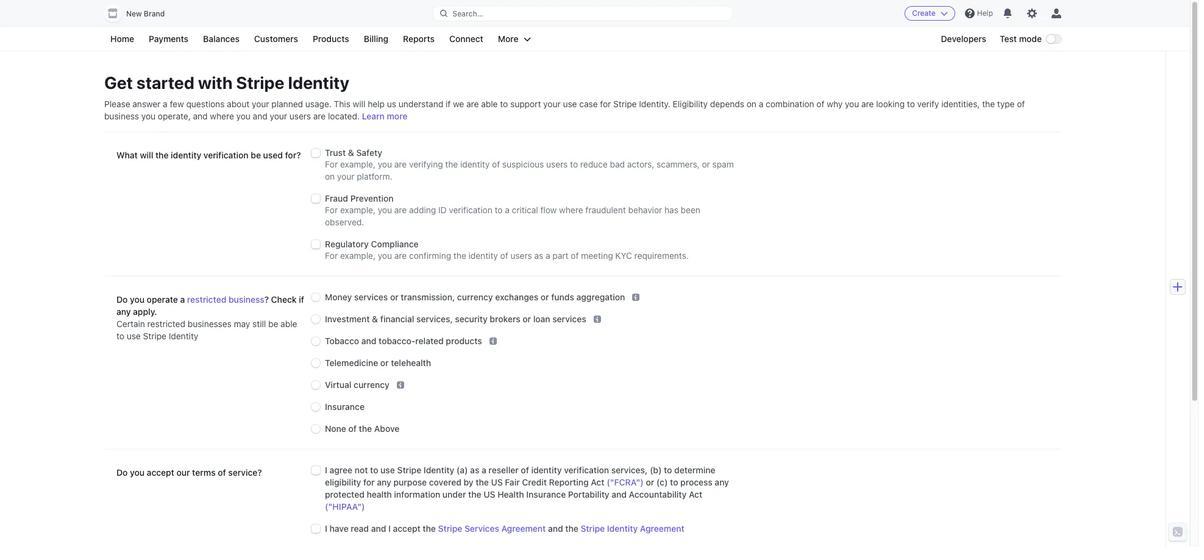 Task type: describe. For each thing, give the bounding box(es) containing it.
mode
[[1020, 34, 1042, 44]]

users inside regulatory compliance for example, you are confirming the identity of users as a part of meeting kyc requirements.
[[511, 251, 532, 261]]

connect
[[450, 34, 484, 44]]

stripe up about on the left
[[236, 73, 285, 93]]

you up apply.
[[130, 295, 145, 305]]

i for i agree not to use stripe identity (a) as a reseller of identity verification services, (b) to determine eligibility for any purpose covered by the us fair credit reporting act
[[325, 465, 327, 476]]

for for regulatory compliance
[[325, 251, 338, 261]]

reports link
[[397, 32, 441, 46]]

get
[[104, 73, 133, 93]]

a left combination
[[759, 99, 764, 109]]

customers link
[[248, 32, 304, 46]]

billing link
[[358, 32, 395, 46]]

above
[[374, 424, 400, 434]]

products
[[313, 34, 349, 44]]

act inside i agree not to use stripe identity (a) as a reseller of identity verification services, (b) to determine eligibility for any purpose covered by the us fair credit reporting act
[[591, 478, 605, 488]]

and up telemedicine or telehealth
[[362, 336, 377, 347]]

observed.
[[325, 217, 364, 228]]

learn more
[[362, 111, 408, 121]]

payments
[[149, 34, 189, 44]]

for for fraud prevention
[[325, 205, 338, 215]]

stripe inside please answer a few questions about your planned usage. this will help us understand if we are able to support your use case for stripe identity. eligibility depends on a combination of why you are looking to verify identities, the type of business you operate, and where you and your users are located.
[[614, 99, 637, 109]]

part
[[553, 251, 569, 261]]

are left looking
[[862, 99, 874, 109]]

transmission,
[[401, 292, 455, 303]]

agree
[[330, 465, 353, 476]]

identity down ("fcra")
[[607, 524, 638, 534]]

virtual currency
[[325, 380, 390, 390]]

identity inside i agree not to use stripe identity (a) as a reseller of identity verification services, (b) to determine eligibility for any purpose covered by the us fair credit reporting act
[[532, 465, 562, 476]]

tobacco and tobacco-related products
[[325, 336, 482, 347]]

stripe services agreement link
[[438, 524, 546, 534]]

use inside "certain restricted businesses may still be able to use stripe identity"
[[127, 331, 141, 342]]

us inside the or (c) to process any protected health information under the us health insurance portability and accountability act ("hipaa")
[[484, 490, 496, 500]]

and down questions
[[193, 111, 208, 121]]

1 vertical spatial currency
[[354, 380, 390, 390]]

as inside regulatory compliance for example, you are confirming the identity of users as a part of meeting kyc requirements.
[[535, 251, 544, 261]]

identity up usage.
[[288, 73, 349, 93]]

financial
[[381, 314, 414, 325]]

learn
[[362, 111, 385, 121]]

Search… search field
[[433, 6, 733, 21]]

for?
[[285, 150, 301, 160]]

health
[[498, 490, 524, 500]]

telemedicine
[[325, 358, 378, 369]]

insurance inside the or (c) to process any protected health information under the us health insurance portability and accountability act ("hipaa")
[[527, 490, 566, 500]]

identity down operate,
[[171, 150, 201, 160]]

0 horizontal spatial services
[[354, 292, 388, 303]]

looking
[[877, 99, 905, 109]]

please answer a few questions about your planned usage. this will help us understand if we are able to support your use case for stripe identity. eligibility depends on a combination of why you are looking to verify identities, the type of business you operate, and where you and your users are located.
[[104, 99, 1026, 121]]

a left few
[[163, 99, 168, 109]]

are down usage.
[[313, 111, 326, 121]]

to left verify
[[908, 99, 916, 109]]

test mode
[[1000, 34, 1042, 44]]

and right "read"
[[371, 524, 386, 534]]

new
[[126, 9, 142, 18]]

0 horizontal spatial will
[[140, 150, 153, 160]]

to inside trust & safety for example, you are verifying the identity of suspicious users to reduce bad actors, scammers, or spam on your platform.
[[570, 159, 578, 170]]

for inside trust & safety for example, you are verifying the identity of suspicious users to reduce bad actors, scammers, or spam on your platform.
[[325, 159, 338, 170]]

our
[[177, 468, 190, 478]]

regulatory
[[325, 239, 369, 249]]

services
[[465, 524, 499, 534]]

verify
[[918, 99, 940, 109]]

("fcra") link
[[607, 478, 644, 488]]

eligibility
[[673, 99, 708, 109]]

the inside the or (c) to process any protected health information under the us health insurance portability and accountability act ("hipaa")
[[469, 490, 482, 500]]

identity inside "certain restricted businesses may still be able to use stripe identity"
[[169, 331, 198, 342]]

stripe inside "certain restricted businesses may still be able to use stripe identity"
[[143, 331, 167, 342]]

users inside please answer a few questions about your planned usage. this will help us understand if we are able to support your use case for stripe identity. eligibility depends on a combination of why you are looking to verify identities, the type of business you operate, and where you and your users are located.
[[290, 111, 311, 121]]

health
[[367, 490, 392, 500]]

trust
[[325, 148, 346, 158]]

to right not
[[370, 465, 379, 476]]

or left funds at the bottom
[[541, 292, 549, 303]]

more button
[[492, 32, 537, 46]]

us inside i agree not to use stripe identity (a) as a reseller of identity verification services, (b) to determine eligibility for any purpose covered by the us fair credit reporting act
[[491, 478, 503, 488]]

restricted business link
[[187, 295, 265, 305]]

do for do you accept our terms of service?
[[117, 468, 128, 478]]

adding
[[409, 205, 436, 215]]

answer
[[133, 99, 161, 109]]

on inside trust & safety for example, you are verifying the identity of suspicious users to reduce bad actors, scammers, or spam on your platform.
[[325, 171, 335, 182]]

business inside please answer a few questions about your planned usage. this will help us understand if we are able to support your use case for stripe identity. eligibility depends on a combination of why you are looking to verify identities, the type of business you operate, and where you and your users are located.
[[104, 111, 139, 121]]

if inside ? check if any apply.
[[299, 295, 304, 305]]

information
[[394, 490, 441, 500]]

for inside please answer a few questions about your planned usage. this will help us understand if we are able to support your use case for stripe identity. eligibility depends on a combination of why you are looking to verify identities, the type of business you operate, and where you and your users are located.
[[600, 99, 611, 109]]

a right operate at left bottom
[[180, 295, 185, 305]]

help
[[978, 9, 994, 18]]

services, inside i agree not to use stripe identity (a) as a reseller of identity verification services, (b) to determine eligibility for any purpose covered by the us fair credit reporting act
[[612, 465, 648, 476]]

started
[[137, 73, 195, 93]]

your down planned
[[270, 111, 287, 121]]

few
[[170, 99, 184, 109]]

example, for regulatory
[[340, 251, 376, 261]]

verification inside i agree not to use stripe identity (a) as a reseller of identity verification services, (b) to determine eligibility for any purpose covered by the us fair credit reporting act
[[564, 465, 609, 476]]

payments link
[[143, 32, 195, 46]]

you left our
[[130, 468, 145, 478]]

purpose
[[394, 478, 427, 488]]

on inside please answer a few questions about your planned usage. this will help us understand if we are able to support your use case for stripe identity. eligibility depends on a combination of why you are looking to verify identities, the type of business you operate, and where you and your users are located.
[[747, 99, 757, 109]]

more
[[387, 111, 408, 121]]

will inside please answer a few questions about your planned usage. this will help us understand if we are able to support your use case for stripe identity. eligibility depends on a combination of why you are looking to verify identities, the type of business you operate, and where you and your users are located.
[[353, 99, 366, 109]]

you down answer on the left top of the page
[[141, 111, 156, 121]]

any inside the or (c) to process any protected health information under the us health insurance portability and accountability act ("hipaa")
[[715, 478, 730, 488]]

businesses
[[188, 319, 232, 329]]

(c)
[[657, 478, 668, 488]]

stripe down portability
[[581, 524, 605, 534]]

or (c) to process any protected health information under the us health insurance portability and accountability act ("hipaa")
[[325, 478, 730, 512]]

you down about on the left
[[236, 111, 251, 121]]

verification inside fraud prevention for example, you are adding id verification to a critical flow where fraudulent behavior has been observed.
[[449, 205, 493, 215]]

be for able
[[268, 319, 278, 329]]

platform.
[[357, 171, 393, 182]]

able inside "certain restricted businesses may still be able to use stripe identity"
[[281, 319, 297, 329]]

able inside please answer a few questions about your planned usage. this will help us understand if we are able to support your use case for stripe identity. eligibility depends on a combination of why you are looking to verify identities, the type of business you operate, and where you and your users are located.
[[481, 99, 498, 109]]

stripe inside i agree not to use stripe identity (a) as a reseller of identity verification services, (b) to determine eligibility for any purpose covered by the us fair credit reporting act
[[397, 465, 422, 476]]

your right about on the left
[[252, 99, 269, 109]]

you inside trust & safety for example, you are verifying the identity of suspicious users to reduce bad actors, scammers, or spam on your platform.
[[378, 159, 392, 170]]

telemedicine or telehealth
[[325, 358, 431, 369]]

reporting
[[549, 478, 589, 488]]

scammers,
[[657, 159, 700, 170]]

?
[[265, 295, 269, 305]]

please
[[104, 99, 130, 109]]

you right why
[[845, 99, 860, 109]]

certain restricted businesses may still be able to use stripe identity
[[117, 319, 297, 342]]

2 agreement from the left
[[640, 524, 685, 534]]

for inside i agree not to use stripe identity (a) as a reseller of identity verification services, (b) to determine eligibility for any purpose covered by the us fair credit reporting act
[[364, 478, 375, 488]]

to inside the or (c) to process any protected health information under the us health insurance portability and accountability act ("hipaa")
[[670, 478, 679, 488]]

or down tobacco-
[[381, 358, 389, 369]]

help
[[368, 99, 385, 109]]

money services or transmission, currency exchanges or funds aggregation
[[325, 292, 625, 303]]

what will the identity verification be used for?
[[117, 150, 301, 160]]

apply.
[[133, 307, 157, 317]]

credit
[[522, 478, 547, 488]]

developers
[[942, 34, 987, 44]]

us
[[387, 99, 396, 109]]

of up exchanges
[[501, 251, 509, 261]]

0 vertical spatial restricted
[[187, 295, 227, 305]]

this
[[334, 99, 351, 109]]

fraud
[[325, 193, 348, 204]]

are inside fraud prevention for example, you are adding id verification to a critical flow where fraudulent behavior has been observed.
[[395, 205, 407, 215]]

1 horizontal spatial business
[[229, 295, 265, 305]]

identity inside trust & safety for example, you are verifying the identity of suspicious users to reduce bad actors, scammers, or spam on your platform.
[[461, 159, 490, 170]]

loan
[[534, 314, 551, 325]]

or left loan
[[523, 314, 531, 325]]

understand
[[399, 99, 444, 109]]

fraud prevention for example, you are adding id verification to a critical flow where fraudulent behavior has been observed.
[[325, 193, 701, 228]]

help button
[[961, 4, 999, 23]]

security
[[455, 314, 488, 325]]

balances
[[203, 34, 240, 44]]

fraudulent
[[586, 205, 626, 215]]

("fcra")
[[607, 478, 644, 488]]

i agree not to use stripe identity (a) as a reseller of identity verification services, (b) to determine eligibility for any purpose covered by the us fair credit reporting act
[[325, 465, 716, 488]]

determine
[[675, 465, 716, 476]]

telehealth
[[391, 358, 431, 369]]

learn more link
[[362, 111, 408, 121]]



Task type: vqa. For each thing, say whether or not it's contained in the screenshot.
You're
no



Task type: locate. For each thing, give the bounding box(es) containing it.
type
[[998, 99, 1015, 109]]

currency up security
[[457, 292, 493, 303]]

0 vertical spatial do
[[117, 295, 128, 305]]

about
[[227, 99, 250, 109]]

of inside i agree not to use stripe identity (a) as a reseller of identity verification services, (b) to determine eligibility for any purpose covered by the us fair credit reporting act
[[521, 465, 529, 476]]

new brand
[[126, 9, 165, 18]]

services, up ("fcra")
[[612, 465, 648, 476]]

are left adding
[[395, 205, 407, 215]]

3 for from the top
[[325, 251, 338, 261]]

as left part
[[535, 251, 544, 261]]

2 horizontal spatial use
[[563, 99, 577, 109]]

us down reseller
[[491, 478, 503, 488]]

of left suspicious
[[492, 159, 500, 170]]

example,
[[340, 159, 376, 170], [340, 205, 376, 215], [340, 251, 376, 261]]

example, for fraud
[[340, 205, 376, 215]]

0 vertical spatial on
[[747, 99, 757, 109]]

1 vertical spatial as
[[470, 465, 480, 476]]

0 horizontal spatial any
[[117, 307, 131, 317]]

of left why
[[817, 99, 825, 109]]

or up financial
[[390, 292, 399, 303]]

0 horizontal spatial restricted
[[147, 319, 185, 329]]

none
[[325, 424, 346, 434]]

any inside i agree not to use stripe identity (a) as a reseller of identity verification services, (b) to determine eligibility for any purpose covered by the us fair credit reporting act
[[377, 478, 392, 488]]

2 horizontal spatial any
[[715, 478, 730, 488]]

to down certain
[[117, 331, 124, 342]]

or left (c) on the right of the page
[[646, 478, 655, 488]]

1 do from the top
[[117, 295, 128, 305]]

a left part
[[546, 251, 551, 261]]

example, down safety
[[340, 159, 376, 170]]

funds
[[552, 292, 575, 303]]

0 horizontal spatial currency
[[354, 380, 390, 390]]

stripe up purpose
[[397, 465, 422, 476]]

verification up reporting
[[564, 465, 609, 476]]

identity up credit
[[532, 465, 562, 476]]

tobacco
[[325, 336, 359, 347]]

if left we
[[446, 99, 451, 109]]

for down regulatory
[[325, 251, 338, 261]]

meeting
[[581, 251, 613, 261]]

under
[[443, 490, 466, 500]]

where right flow on the top
[[559, 205, 584, 215]]

1 horizontal spatial any
[[377, 478, 392, 488]]

safety
[[357, 148, 382, 158]]

the right verifying
[[446, 159, 458, 170]]

has
[[665, 205, 679, 215]]

0 vertical spatial &
[[348, 148, 354, 158]]

2 vertical spatial verification
[[564, 465, 609, 476]]

be left used
[[251, 150, 261, 160]]

i right "read"
[[389, 524, 391, 534]]

services,
[[417, 314, 453, 325], [612, 465, 648, 476]]

0 vertical spatial services
[[354, 292, 388, 303]]

1 vertical spatial will
[[140, 150, 153, 160]]

developers link
[[935, 32, 993, 46]]

verification left used
[[204, 150, 249, 160]]

Search… text field
[[433, 6, 733, 21]]

1 horizontal spatial if
[[446, 99, 451, 109]]

users right suspicious
[[547, 159, 568, 170]]

stripe left services
[[438, 524, 463, 534]]

planned
[[272, 99, 303, 109]]

1 vertical spatial insurance
[[527, 490, 566, 500]]

the inside regulatory compliance for example, you are confirming the identity of users as a part of meeting kyc requirements.
[[454, 251, 467, 261]]

1 horizontal spatial currency
[[457, 292, 493, 303]]

connect link
[[443, 32, 490, 46]]

of right part
[[571, 251, 579, 261]]

able
[[481, 99, 498, 109], [281, 319, 297, 329]]

use inside i agree not to use stripe identity (a) as a reseller of identity verification services, (b) to determine eligibility for any purpose covered by the us fair credit reporting act
[[381, 465, 395, 476]]

2 do from the top
[[117, 468, 128, 478]]

currency down telemedicine or telehealth
[[354, 380, 390, 390]]

none of the above
[[325, 424, 400, 434]]

products link
[[307, 32, 355, 46]]

0 vertical spatial currency
[[457, 292, 493, 303]]

be for used
[[251, 150, 261, 160]]

1 vertical spatial be
[[268, 319, 278, 329]]

0 vertical spatial use
[[563, 99, 577, 109]]

& left financial
[[372, 314, 378, 325]]

are inside regulatory compliance for example, you are confirming the identity of users as a part of meeting kyc requirements.
[[395, 251, 407, 261]]

to right (c) on the right of the page
[[670, 478, 679, 488]]

to inside fraud prevention for example, you are adding id verification to a critical flow where fraudulent behavior has been observed.
[[495, 205, 503, 215]]

to right '(b)'
[[664, 465, 672, 476]]

0 vertical spatial if
[[446, 99, 451, 109]]

behavior
[[629, 205, 663, 215]]

2 vertical spatial use
[[381, 465, 395, 476]]

0 vertical spatial insurance
[[325, 402, 365, 412]]

1 horizontal spatial insurance
[[527, 490, 566, 500]]

2 example, from the top
[[340, 205, 376, 215]]

i for i have read and i accept the stripe services agreement and the stripe identity agreement
[[325, 524, 327, 534]]

do
[[117, 295, 128, 305], [117, 468, 128, 478]]

0 horizontal spatial agreement
[[502, 524, 546, 534]]

1 horizontal spatial for
[[600, 99, 611, 109]]

(b)
[[650, 465, 662, 476]]

0 vertical spatial as
[[535, 251, 544, 261]]

i left 'agree'
[[325, 465, 327, 476]]

the inside i agree not to use stripe identity (a) as a reseller of identity verification services, (b) to determine eligibility for any purpose covered by the us fair credit reporting act
[[476, 478, 489, 488]]

of right type
[[1018, 99, 1026, 109]]

the right what
[[156, 150, 169, 160]]

and down ("fcra")
[[612, 490, 627, 500]]

support
[[511, 99, 541, 109]]

1 agreement from the left
[[502, 524, 546, 534]]

do you accept our terms of service?
[[117, 468, 262, 478]]

read
[[351, 524, 369, 534]]

reduce
[[581, 159, 608, 170]]

home
[[110, 34, 134, 44]]

identity down 'businesses'
[[169, 331, 198, 342]]

the inside trust & safety for example, you are verifying the identity of suspicious users to reduce bad actors, scammers, or spam on your platform.
[[446, 159, 458, 170]]

are inside trust & safety for example, you are verifying the identity of suspicious users to reduce bad actors, scammers, or spam on your platform.
[[395, 159, 407, 170]]

1 vertical spatial accept
[[393, 524, 421, 534]]

you inside regulatory compliance for example, you are confirming the identity of users as a part of meeting kyc requirements.
[[378, 251, 392, 261]]

a inside fraud prevention for example, you are adding id verification to a critical flow where fraudulent behavior has been observed.
[[505, 205, 510, 215]]

your inside trust & safety for example, you are verifying the identity of suspicious users to reduce bad actors, scammers, or spam on your platform.
[[337, 171, 355, 182]]

0 vertical spatial us
[[491, 478, 503, 488]]

1 vertical spatial services,
[[612, 465, 648, 476]]

0 horizontal spatial act
[[591, 478, 605, 488]]

and down the or (c) to process any protected health information under the us health insurance portability and accountability act ("hipaa")
[[548, 524, 563, 534]]

what
[[117, 150, 138, 160]]

fair
[[505, 478, 520, 488]]

search…
[[453, 9, 484, 18]]

the down "by"
[[469, 490, 482, 500]]

2 for from the top
[[325, 205, 338, 215]]

2 vertical spatial for
[[325, 251, 338, 261]]

1 horizontal spatial act
[[689, 490, 703, 500]]

case
[[580, 99, 598, 109]]

1 vertical spatial act
[[689, 490, 703, 500]]

your right support
[[544, 99, 561, 109]]

0 vertical spatial example,
[[340, 159, 376, 170]]

create button
[[905, 6, 956, 21]]

do you operate a restricted business
[[117, 295, 265, 305]]

example, down regulatory
[[340, 251, 376, 261]]

do for do you operate a restricted business
[[117, 295, 128, 305]]

verification right id
[[449, 205, 493, 215]]

identities,
[[942, 99, 981, 109]]

certain
[[117, 319, 145, 329]]

services, up related
[[417, 314, 453, 325]]

i
[[325, 465, 327, 476], [325, 524, 327, 534], [389, 524, 391, 534]]

if right check
[[299, 295, 304, 305]]

0 vertical spatial where
[[210, 111, 234, 121]]

restricted down apply.
[[147, 319, 185, 329]]

the left above
[[359, 424, 372, 434]]

users
[[290, 111, 311, 121], [547, 159, 568, 170], [511, 251, 532, 261]]

use left case
[[563, 99, 577, 109]]

suspicious
[[503, 159, 544, 170]]

of up credit
[[521, 465, 529, 476]]

& for investment
[[372, 314, 378, 325]]

your
[[252, 99, 269, 109], [544, 99, 561, 109], [270, 111, 287, 121], [337, 171, 355, 182]]

0 vertical spatial for
[[600, 99, 611, 109]]

accept left our
[[147, 468, 174, 478]]

1 horizontal spatial users
[[511, 251, 532, 261]]

i left 'have'
[[325, 524, 327, 534]]

or inside trust & safety for example, you are verifying the identity of suspicious users to reduce bad actors, scammers, or spam on your platform.
[[702, 159, 711, 170]]

1 vertical spatial for
[[325, 205, 338, 215]]

agreement
[[502, 524, 546, 534], [640, 524, 685, 534]]

business down please
[[104, 111, 139, 121]]

0 vertical spatial act
[[591, 478, 605, 488]]

1 vertical spatial verification
[[449, 205, 493, 215]]

0 horizontal spatial verification
[[204, 150, 249, 160]]

& for trust
[[348, 148, 354, 158]]

example, inside regulatory compliance for example, you are confirming the identity of users as a part of meeting kyc requirements.
[[340, 251, 376, 261]]

0 vertical spatial accept
[[147, 468, 174, 478]]

1 horizontal spatial services
[[553, 314, 587, 325]]

1 horizontal spatial services,
[[612, 465, 648, 476]]

0 horizontal spatial be
[[251, 150, 261, 160]]

1 horizontal spatial agreement
[[640, 524, 685, 534]]

0 horizontal spatial business
[[104, 111, 139, 121]]

the down portability
[[566, 524, 579, 534]]

terms
[[192, 468, 216, 478]]

0 horizontal spatial insurance
[[325, 402, 365, 412]]

been
[[681, 205, 701, 215]]

identity left suspicious
[[461, 159, 490, 170]]

the right "by"
[[476, 478, 489, 488]]

related
[[416, 336, 444, 347]]

0 vertical spatial business
[[104, 111, 139, 121]]

1 for from the top
[[325, 159, 338, 170]]

0 horizontal spatial on
[[325, 171, 335, 182]]

depends
[[711, 99, 745, 109]]

and up used
[[253, 111, 268, 121]]

compliance
[[371, 239, 419, 249]]

get started with stripe identity
[[104, 73, 349, 93]]

insurance down the virtual
[[325, 402, 365, 412]]

to left the reduce
[[570, 159, 578, 170]]

the
[[983, 99, 996, 109], [156, 150, 169, 160], [446, 159, 458, 170], [454, 251, 467, 261], [359, 424, 372, 434], [476, 478, 489, 488], [469, 490, 482, 500], [423, 524, 436, 534], [566, 524, 579, 534]]

0 horizontal spatial for
[[364, 478, 375, 488]]

2 vertical spatial example,
[[340, 251, 376, 261]]

0 horizontal spatial able
[[281, 319, 297, 329]]

where inside please answer a few questions about your planned usage. this will help us understand if we are able to support your use case for stripe identity. eligibility depends on a combination of why you are looking to verify identities, the type of business you operate, and where you and your users are located.
[[210, 111, 234, 121]]

and inside the or (c) to process any protected health information under the us health insurance portability and accountability act ("hipaa")
[[612, 490, 627, 500]]

0 horizontal spatial &
[[348, 148, 354, 158]]

why
[[827, 99, 843, 109]]

1 horizontal spatial able
[[481, 99, 498, 109]]

example, inside trust & safety for example, you are verifying the identity of suspicious users to reduce bad actors, scammers, or spam on your platform.
[[340, 159, 376, 170]]

business up may
[[229, 295, 265, 305]]

a left critical
[[505, 205, 510, 215]]

your up fraud
[[337, 171, 355, 182]]

1 vertical spatial if
[[299, 295, 304, 305]]

you inside fraud prevention for example, you are adding id verification to a critical flow where fraudulent behavior has been observed.
[[378, 205, 392, 215]]

have
[[330, 524, 349, 534]]

1 horizontal spatial as
[[535, 251, 544, 261]]

1 horizontal spatial restricted
[[187, 295, 227, 305]]

use up purpose
[[381, 465, 395, 476]]

0 horizontal spatial where
[[210, 111, 234, 121]]

example, inside fraud prevention for example, you are adding id verification to a critical flow where fraudulent behavior has been observed.
[[340, 205, 376, 215]]

eligibility
[[325, 478, 361, 488]]

0 horizontal spatial if
[[299, 295, 304, 305]]

1 horizontal spatial be
[[268, 319, 278, 329]]

&
[[348, 148, 354, 158], [372, 314, 378, 325]]

home link
[[104, 32, 140, 46]]

identity up money services or transmission, currency exchanges or funds aggregation
[[469, 251, 498, 261]]

if inside please answer a few questions about your planned usage. this will help us understand if we are able to support your use case for stripe identity. eligibility depends on a combination of why you are looking to verify identities, the type of business you operate, and where you and your users are located.
[[446, 99, 451, 109]]

investment
[[325, 314, 370, 325]]

example, up observed.
[[340, 205, 376, 215]]

portability
[[568, 490, 610, 500]]

users inside trust & safety for example, you are verifying the identity of suspicious users to reduce bad actors, scammers, or spam on your platform.
[[547, 159, 568, 170]]

identity inside i agree not to use stripe identity (a) as a reseller of identity verification services, (b) to determine eligibility for any purpose covered by the us fair credit reporting act
[[424, 465, 455, 476]]

0 vertical spatial verification
[[204, 150, 249, 160]]

the down the information
[[423, 524, 436, 534]]

1 vertical spatial restricted
[[147, 319, 185, 329]]

use
[[563, 99, 577, 109], [127, 331, 141, 342], [381, 465, 395, 476]]

2 horizontal spatial users
[[547, 159, 568, 170]]

are down compliance
[[395, 251, 407, 261]]

1 vertical spatial users
[[547, 159, 568, 170]]

1 vertical spatial us
[[484, 490, 496, 500]]

for inside fraud prevention for example, you are adding id verification to a critical flow where fraudulent behavior has been observed.
[[325, 205, 338, 215]]

0 horizontal spatial users
[[290, 111, 311, 121]]

1 vertical spatial business
[[229, 295, 265, 305]]

0 vertical spatial for
[[325, 159, 338, 170]]

be inside "certain restricted businesses may still be able to use stripe identity"
[[268, 319, 278, 329]]

as inside i agree not to use stripe identity (a) as a reseller of identity verification services, (b) to determine eligibility for any purpose covered by the us fair credit reporting act
[[470, 465, 480, 476]]

users down planned
[[290, 111, 311, 121]]

0 horizontal spatial as
[[470, 465, 480, 476]]

for down fraud
[[325, 205, 338, 215]]

0 horizontal spatial use
[[127, 331, 141, 342]]

are left verifying
[[395, 159, 407, 170]]

stripe identity agreement link
[[581, 524, 685, 534]]

you up platform.
[[378, 159, 392, 170]]

more
[[498, 34, 519, 44]]

not
[[355, 465, 368, 476]]

for right case
[[600, 99, 611, 109]]

spam
[[713, 159, 734, 170]]

a left reseller
[[482, 465, 487, 476]]

1 horizontal spatial where
[[559, 205, 584, 215]]

1 vertical spatial services
[[553, 314, 587, 325]]

identity up covered
[[424, 465, 455, 476]]

0 vertical spatial users
[[290, 111, 311, 121]]

kyc
[[616, 251, 632, 261]]

the inside please answer a few questions about your planned usage. this will help us understand if we are able to support your use case for stripe identity. eligibility depends on a combination of why you are looking to verify identities, the type of business you operate, and where you and your users are located.
[[983, 99, 996, 109]]

1 vertical spatial use
[[127, 331, 141, 342]]

you down compliance
[[378, 251, 392, 261]]

i inside i agree not to use stripe identity (a) as a reseller of identity verification services, (b) to determine eligibility for any purpose covered by the us fair credit reporting act
[[325, 465, 327, 476]]

any inside ? check if any apply.
[[117, 307, 131, 317]]

1 horizontal spatial use
[[381, 465, 395, 476]]

covered
[[429, 478, 462, 488]]

verifying
[[409, 159, 443, 170]]

insurance
[[325, 402, 365, 412], [527, 490, 566, 500]]

a inside i agree not to use stripe identity (a) as a reseller of identity verification services, (b) to determine eligibility for any purpose covered by the us fair credit reporting act
[[482, 465, 487, 476]]

? check if any apply.
[[117, 295, 304, 317]]

where down about on the left
[[210, 111, 234, 121]]

1 horizontal spatial on
[[747, 99, 757, 109]]

restricted inside "certain restricted businesses may still be able to use stripe identity"
[[147, 319, 185, 329]]

1 example, from the top
[[340, 159, 376, 170]]

as right (a)
[[470, 465, 480, 476]]

2 horizontal spatial verification
[[564, 465, 609, 476]]

actors,
[[628, 159, 655, 170]]

or inside the or (c) to process any protected health information under the us health insurance portability and accountability act ("hipaa")
[[646, 478, 655, 488]]

to inside "certain restricted businesses may still be able to use stripe identity"
[[117, 331, 124, 342]]

currency
[[457, 292, 493, 303], [354, 380, 390, 390]]

you down "prevention"
[[378, 205, 392, 215]]

for down trust
[[325, 159, 338, 170]]

1 horizontal spatial will
[[353, 99, 366, 109]]

2 vertical spatial users
[[511, 251, 532, 261]]

act inside the or (c) to process any protected health information under the us health insurance portability and accountability act ("hipaa")
[[689, 490, 703, 500]]

0 vertical spatial be
[[251, 150, 261, 160]]

3 example, from the top
[[340, 251, 376, 261]]

operate
[[147, 295, 178, 305]]

1 horizontal spatial accept
[[393, 524, 421, 534]]

accept down the information
[[393, 524, 421, 534]]

of
[[817, 99, 825, 109], [1018, 99, 1026, 109], [492, 159, 500, 170], [501, 251, 509, 261], [571, 251, 579, 261], [349, 424, 357, 434], [521, 465, 529, 476], [218, 468, 226, 478]]

1 vertical spatial on
[[325, 171, 335, 182]]

stripe
[[236, 73, 285, 93], [614, 99, 637, 109], [143, 331, 167, 342], [397, 465, 422, 476], [438, 524, 463, 534], [581, 524, 605, 534]]

products
[[446, 336, 482, 347]]

any up certain
[[117, 307, 131, 317]]

1 vertical spatial &
[[372, 314, 378, 325]]

0 horizontal spatial accept
[[147, 468, 174, 478]]

check
[[271, 295, 297, 305]]

of right none
[[349, 424, 357, 434]]

as
[[535, 251, 544, 261], [470, 465, 480, 476]]

of right terms
[[218, 468, 226, 478]]

1 vertical spatial for
[[364, 478, 375, 488]]

stripe left 'identity.'
[[614, 99, 637, 109]]

1 vertical spatial where
[[559, 205, 584, 215]]

used
[[263, 150, 283, 160]]

0 vertical spatial able
[[481, 99, 498, 109]]

are
[[467, 99, 479, 109], [862, 99, 874, 109], [313, 111, 326, 121], [395, 159, 407, 170], [395, 205, 407, 215], [395, 251, 407, 261]]

where
[[210, 111, 234, 121], [559, 205, 584, 215]]

1 horizontal spatial verification
[[449, 205, 493, 215]]

0 vertical spatial will
[[353, 99, 366, 109]]

able down check
[[281, 319, 297, 329]]

act down process
[[689, 490, 703, 500]]

test
[[1000, 34, 1018, 44]]

where inside fraud prevention for example, you are adding id verification to a critical flow where fraudulent behavior has been observed.
[[559, 205, 584, 215]]

investment & financial services, security brokers or loan services
[[325, 314, 587, 325]]

0 horizontal spatial services,
[[417, 314, 453, 325]]

0 vertical spatial services,
[[417, 314, 453, 325]]

(a)
[[457, 465, 468, 476]]

or left spam
[[702, 159, 711, 170]]

we
[[453, 99, 464, 109]]

of inside trust & safety for example, you are verifying the identity of suspicious users to reduce bad actors, scammers, or spam on your platform.
[[492, 159, 500, 170]]

service?
[[228, 468, 262, 478]]

tobacco-
[[379, 336, 416, 347]]

1 vertical spatial do
[[117, 468, 128, 478]]

questions
[[186, 99, 225, 109]]

a inside regulatory compliance for example, you are confirming the identity of users as a part of meeting kyc requirements.
[[546, 251, 551, 261]]

services up investment in the left of the page
[[354, 292, 388, 303]]

& inside trust & safety for example, you are verifying the identity of suspicious users to reduce bad actors, scammers, or spam on your platform.
[[348, 148, 354, 158]]

identity inside regulatory compliance for example, you are confirming the identity of users as a part of meeting kyc requirements.
[[469, 251, 498, 261]]

are right we
[[467, 99, 479, 109]]

for inside regulatory compliance for example, you are confirming the identity of users as a part of meeting kyc requirements.
[[325, 251, 338, 261]]

to left support
[[500, 99, 508, 109]]

1 horizontal spatial &
[[372, 314, 378, 325]]

1 vertical spatial able
[[281, 319, 297, 329]]

use inside please answer a few questions about your planned usage. this will help us understand if we are able to support your use case for stripe identity. eligibility depends on a combination of why you are looking to verify identities, the type of business you operate, and where you and your users are located.
[[563, 99, 577, 109]]

on right depends
[[747, 99, 757, 109]]



